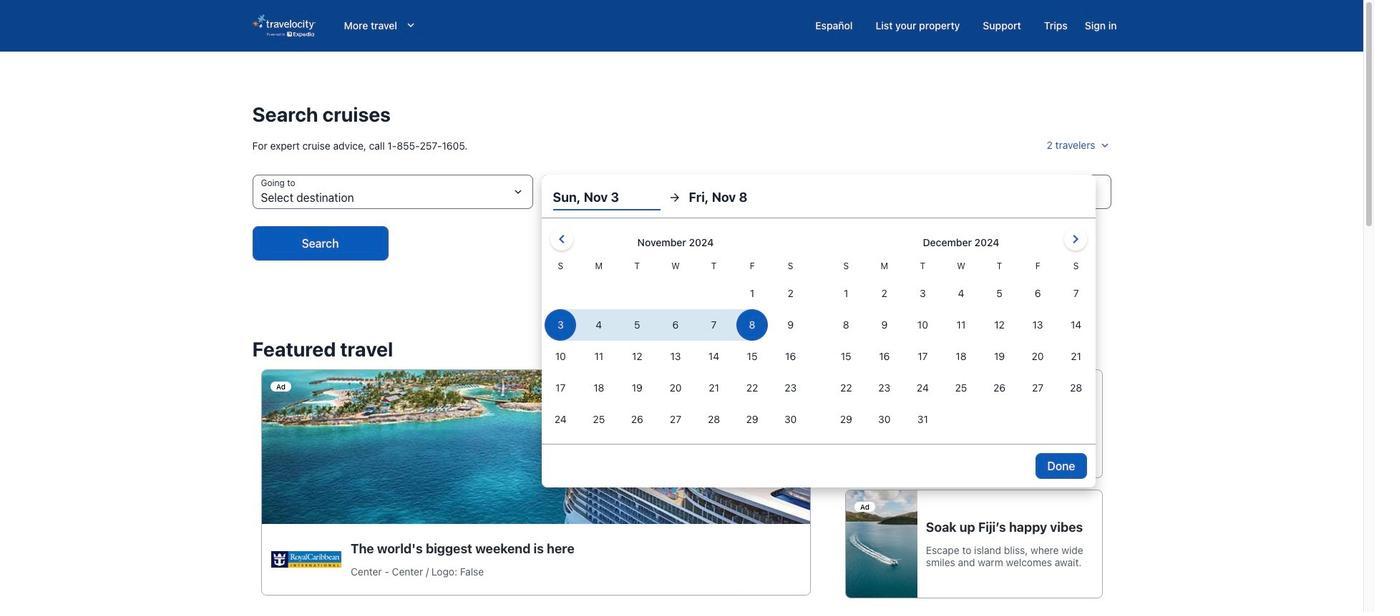 Task type: describe. For each thing, give the bounding box(es) containing it.
next month image
[[1067, 231, 1084, 248]]

2 travelers image
[[1099, 139, 1111, 152]]

featured travel region
[[244, 329, 1120, 607]]



Task type: vqa. For each thing, say whether or not it's contained in the screenshot.
Show previous image for The Cavendish London
no



Task type: locate. For each thing, give the bounding box(es) containing it.
previous month image
[[553, 231, 570, 248]]

travelocity logo image
[[252, 14, 315, 37]]

main content
[[0, 52, 1364, 612]]



